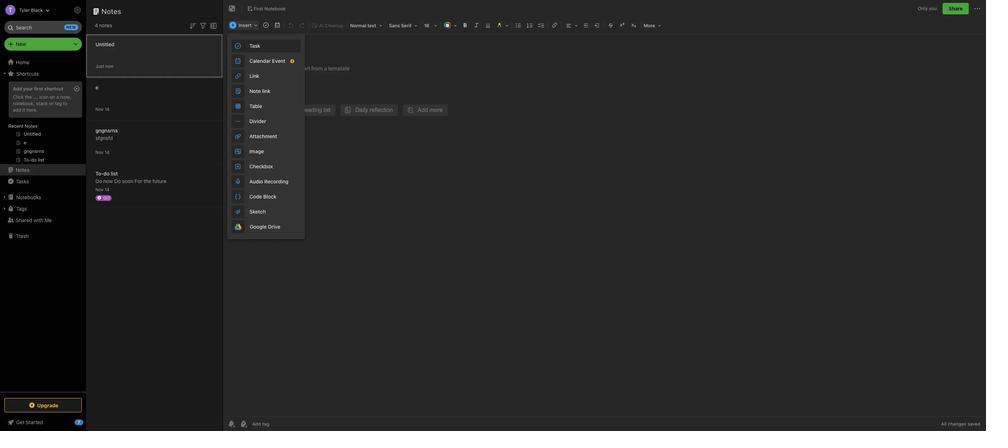Task type: describe. For each thing, give the bounding box(es) containing it.
Add filters field
[[199, 21, 208, 30]]

code block
[[250, 194, 277, 200]]

first
[[34, 86, 43, 92]]

note,
[[60, 94, 71, 100]]

dropdown list menu
[[228, 38, 305, 235]]

sans
[[389, 23, 400, 28]]

outdent image
[[593, 20, 603, 30]]

icon
[[39, 94, 48, 100]]

0/3
[[103, 195, 110, 201]]

sketch
[[250, 209, 266, 215]]

event
[[272, 58, 286, 64]]

attachment link
[[228, 129, 305, 144]]

shortcut
[[44, 86, 63, 92]]

started
[[26, 419, 43, 426]]

upgrade button
[[4, 398, 82, 413]]

notes inside notes link
[[16, 167, 30, 173]]

More actions field
[[974, 3, 983, 14]]

0 vertical spatial notes
[[102, 7, 121, 15]]

note link
[[250, 88, 271, 94]]

new button
[[4, 38, 82, 51]]

2 do from the left
[[114, 178, 121, 184]]

first notebook button
[[245, 4, 289, 14]]

only
[[919, 5, 929, 11]]

Add tag field
[[252, 421, 306, 427]]

settings image
[[73, 6, 82, 14]]

3 14 from the top
[[105, 187, 110, 192]]

recording
[[265, 178, 289, 185]]

link link
[[228, 69, 305, 84]]

expand notebooks image
[[2, 194, 8, 200]]

block
[[263, 194, 277, 200]]

notebooks
[[16, 194, 41, 200]]

nov for e
[[96, 106, 104, 112]]

insert
[[239, 22, 252, 28]]

gngnsrns sfgnsfd
[[96, 127, 118, 141]]

Font color field
[[442, 20, 460, 31]]

share button
[[943, 3, 970, 14]]

Heading level field
[[348, 20, 385, 31]]

e
[[96, 84, 98, 90]]

16
[[424, 23, 430, 28]]

audio
[[250, 178, 263, 185]]

calendar event image
[[273, 20, 283, 30]]

task link
[[228, 38, 305, 54]]

subscript image
[[629, 20, 639, 30]]

gngnsrns
[[96, 127, 118, 133]]

1 do from the left
[[96, 178, 102, 184]]

add filters image
[[199, 21, 208, 30]]

add
[[13, 107, 21, 113]]

note link link
[[228, 84, 305, 99]]

Account field
[[0, 3, 50, 17]]

bulleted list image
[[514, 20, 524, 30]]

bold image
[[460, 20, 470, 30]]

a
[[56, 94, 59, 100]]

google drive
[[250, 224, 281, 230]]

Note Editor text field
[[223, 34, 987, 417]]

normal
[[351, 23, 367, 28]]

changes
[[949, 421, 967, 427]]

More field
[[642, 20, 664, 31]]

more actions image
[[974, 4, 983, 13]]

shortcuts
[[16, 71, 39, 77]]

new
[[66, 25, 76, 29]]

shortcuts button
[[0, 68, 86, 79]]

sketch link
[[228, 204, 305, 219]]

tasks button
[[0, 176, 86, 187]]

google
[[250, 224, 267, 230]]

4
[[95, 22, 98, 28]]

list
[[111, 170, 118, 177]]

icon on a note, notebook, stack or tag to add it here.
[[13, 94, 71, 113]]

nov 14 for gngnsrns
[[96, 150, 110, 155]]

audio recording link
[[228, 174, 305, 189]]

tag
[[55, 101, 62, 106]]

notes
[[99, 22, 112, 28]]

notebook
[[265, 6, 286, 11]]

it
[[22, 107, 25, 113]]

Search text field
[[9, 21, 77, 34]]

3 nov 14 from the top
[[96, 187, 110, 192]]

future
[[153, 178, 167, 184]]

black
[[31, 7, 43, 13]]

click to collapse image
[[84, 418, 89, 427]]

tyler
[[19, 7, 30, 13]]

tags
[[16, 206, 27, 212]]

all changes saved
[[942, 421, 981, 427]]

Alignment field
[[563, 20, 581, 31]]

divider
[[250, 118, 266, 124]]

shared with me
[[16, 217, 52, 223]]

code block link
[[228, 189, 305, 204]]

superscript image
[[618, 20, 628, 30]]

for
[[135, 178, 142, 184]]

google drive link
[[228, 219, 305, 235]]

calendar
[[250, 58, 271, 64]]

you
[[930, 5, 938, 11]]

task
[[250, 43, 261, 49]]



Task type: vqa. For each thing, say whether or not it's contained in the screenshot.
the leftmost More actions icon
no



Task type: locate. For each thing, give the bounding box(es) containing it.
notebooks link
[[0, 191, 86, 203]]

4 notes
[[95, 22, 112, 28]]

Font size field
[[422, 20, 440, 31]]

the right for at the left
[[144, 178, 151, 184]]

do
[[104, 170, 110, 177]]

0 vertical spatial the
[[25, 94, 32, 100]]

new search field
[[9, 21, 78, 34]]

nov down sfgnsfd
[[96, 150, 104, 155]]

1 horizontal spatial do
[[114, 178, 121, 184]]

attachment
[[250, 133, 277, 139]]

expand tags image
[[2, 206, 8, 212]]

nov up 0/3
[[96, 187, 104, 192]]

1 vertical spatial notes
[[25, 123, 38, 129]]

strikethrough image
[[606, 20, 616, 30]]

only you
[[919, 5, 938, 11]]

soon
[[122, 178, 133, 184]]

1 vertical spatial now
[[103, 178, 113, 184]]

audio recording
[[250, 178, 289, 185]]

all
[[942, 421, 947, 427]]

home link
[[0, 56, 86, 68]]

group containing add your first shortcut
[[0, 79, 86, 167]]

group
[[0, 79, 86, 167]]

nov 14 down sfgnsfd
[[96, 150, 110, 155]]

sans serif
[[389, 23, 412, 28]]

1 14 from the top
[[105, 106, 110, 112]]

image
[[250, 148, 264, 154]]

checkbox link
[[228, 159, 305, 174]]

table
[[250, 103, 262, 109]]

14 up gngnsrns
[[105, 106, 110, 112]]

tree
[[0, 56, 86, 392]]

note
[[250, 88, 261, 94]]

underline image
[[483, 20, 493, 30]]

now
[[105, 63, 114, 69], [103, 178, 113, 184]]

Sort options field
[[189, 21, 197, 30]]

2 vertical spatial 14
[[105, 187, 110, 192]]

notes link
[[0, 164, 86, 176]]

notes up the notes
[[102, 7, 121, 15]]

2 vertical spatial notes
[[16, 167, 30, 173]]

notebook,
[[13, 101, 35, 106]]

nov 14 up gngnsrns
[[96, 106, 110, 112]]

trash link
[[0, 230, 86, 242]]

image link
[[228, 144, 305, 159]]

View options field
[[208, 21, 218, 30]]

do now do soon for the future
[[96, 178, 167, 184]]

nov
[[96, 106, 104, 112], [96, 150, 104, 155], [96, 187, 104, 192]]

insert link image
[[550, 20, 560, 30]]

text
[[368, 23, 376, 28]]

nov down e
[[96, 106, 104, 112]]

calendar event
[[250, 58, 286, 64]]

notes
[[102, 7, 121, 15], [25, 123, 38, 129], [16, 167, 30, 173]]

tree containing home
[[0, 56, 86, 392]]

numbered list image
[[525, 20, 535, 30]]

nov 14 for e
[[96, 106, 110, 112]]

notes up the tasks
[[16, 167, 30, 173]]

normal text
[[351, 23, 376, 28]]

2 nov 14 from the top
[[96, 150, 110, 155]]

add tag image
[[240, 420, 248, 428]]

14 for gngnsrns
[[105, 150, 110, 155]]

0 vertical spatial nov 14
[[96, 106, 110, 112]]

checklist image
[[537, 20, 547, 30]]

3 nov from the top
[[96, 187, 104, 192]]

add a reminder image
[[227, 420, 236, 428]]

1 vertical spatial the
[[144, 178, 151, 184]]

serif
[[401, 23, 412, 28]]

14 up 0/3
[[105, 187, 110, 192]]

1 horizontal spatial the
[[144, 178, 151, 184]]

tasks
[[16, 178, 29, 184]]

expand note image
[[228, 4, 237, 13]]

0 vertical spatial now
[[105, 63, 114, 69]]

tags button
[[0, 203, 86, 214]]

click
[[13, 94, 24, 100]]

now for do
[[103, 178, 113, 184]]

now down to-do list
[[103, 178, 113, 184]]

0 vertical spatial 14
[[105, 106, 110, 112]]

do down to- at the top left of page
[[96, 178, 102, 184]]

your
[[23, 86, 33, 92]]

nov for gngnsrns
[[96, 150, 104, 155]]

home
[[16, 59, 30, 65]]

1 nov from the top
[[96, 106, 104, 112]]

nov 14
[[96, 106, 110, 112], [96, 150, 110, 155], [96, 187, 110, 192]]

2 14 from the top
[[105, 150, 110, 155]]

new
[[16, 41, 26, 47]]

to-
[[96, 170, 104, 177]]

note window element
[[223, 0, 987, 431]]

code
[[250, 194, 262, 200]]

2 vertical spatial nov
[[96, 187, 104, 192]]

2 vertical spatial nov 14
[[96, 187, 110, 192]]

share
[[950, 5, 964, 11]]

Highlight field
[[494, 20, 511, 31]]

shared
[[16, 217, 32, 223]]

nov 14 up 0/3
[[96, 187, 110, 192]]

to-do list
[[96, 170, 118, 177]]

1 nov 14 from the top
[[96, 106, 110, 112]]

do
[[96, 178, 102, 184], [114, 178, 121, 184]]

just
[[96, 63, 104, 69]]

14 for e
[[105, 106, 110, 112]]

notes right recent
[[25, 123, 38, 129]]

here.
[[27, 107, 38, 113]]

first
[[254, 6, 263, 11]]

trash
[[16, 233, 29, 239]]

0 horizontal spatial the
[[25, 94, 32, 100]]

just now
[[96, 63, 114, 69]]

on
[[50, 94, 55, 100]]

add
[[13, 86, 22, 92]]

2 nov from the top
[[96, 150, 104, 155]]

first notebook
[[254, 6, 286, 11]]

0 vertical spatial nov
[[96, 106, 104, 112]]

link
[[262, 88, 271, 94]]

get started
[[16, 419, 43, 426]]

upgrade
[[37, 402, 58, 409]]

the left ...
[[25, 94, 32, 100]]

stack
[[36, 101, 48, 106]]

task image
[[261, 20, 271, 30]]

with
[[34, 217, 43, 223]]

saved
[[968, 421, 981, 427]]

the inside "group"
[[25, 94, 32, 100]]

0 horizontal spatial do
[[96, 178, 102, 184]]

italic image
[[472, 20, 482, 30]]

tyler black
[[19, 7, 43, 13]]

table link
[[228, 99, 305, 114]]

now right just
[[105, 63, 114, 69]]

Insert field
[[228, 20, 260, 30]]

14
[[105, 106, 110, 112], [105, 150, 110, 155], [105, 187, 110, 192]]

drive
[[268, 224, 281, 230]]

Help and Learning task checklist field
[[0, 417, 86, 428]]

to
[[63, 101, 68, 106]]

divider link
[[228, 114, 305, 129]]

add your first shortcut
[[13, 86, 63, 92]]

1 vertical spatial nov 14
[[96, 150, 110, 155]]

1 vertical spatial nov
[[96, 150, 104, 155]]

untitled
[[96, 41, 114, 47]]

14 down sfgnsfd
[[105, 150, 110, 155]]

Font family field
[[387, 20, 420, 31]]

indent image
[[581, 20, 592, 30]]

more
[[644, 23, 656, 28]]

do down list
[[114, 178, 121, 184]]

1 vertical spatial 14
[[105, 150, 110, 155]]

...
[[33, 94, 38, 100]]

shared with me link
[[0, 214, 86, 226]]

checkbox
[[250, 163, 273, 170]]

calendar event link
[[228, 54, 305, 69]]

now for just
[[105, 63, 114, 69]]

or
[[49, 101, 54, 106]]



